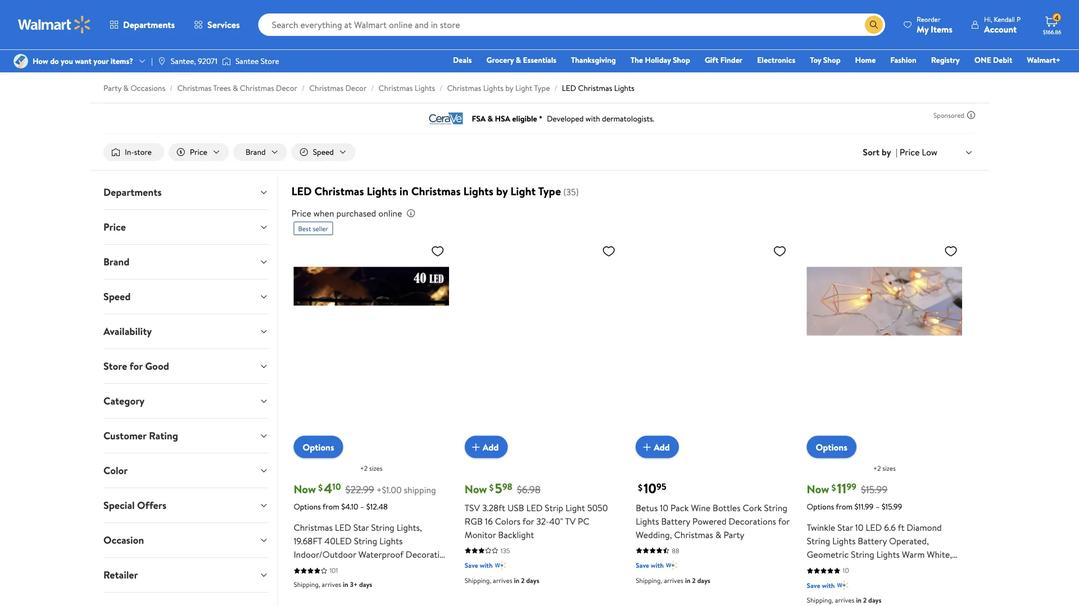 Task type: describe. For each thing, give the bounding box(es) containing it.
2 for $6.98
[[521, 576, 525, 586]]

shipping, arrives in 3+ days
[[294, 581, 372, 590]]

customer
[[103, 429, 146, 443]]

2 horizontal spatial 2
[[863, 596, 867, 606]]

availability
[[103, 325, 152, 339]]

search icon image
[[869, 20, 878, 29]]

electronics
[[757, 55, 795, 65]]

from inside now $ 4 10 $22.99 +$1.00 shipping options from $4.10 – $12.48
[[323, 502, 339, 513]]

retailer button
[[94, 559, 277, 593]]

& inside grocery & essentials link
[[516, 55, 521, 65]]

save with for $6.98
[[465, 562, 493, 571]]

category button
[[94, 384, 277, 419]]

shipping, arrives in 2 days for 10
[[636, 576, 710, 586]]

christmas inside twinkle star 10 led 6.6 ft diamond string lights battery operated, geometric string lights warm white, rose gold metal lamps décor christmas lights
[[807, 576, 846, 589]]

arrives for $22.99
[[322, 581, 341, 590]]

10 inside now $ 4 10 $22.99 +$1.00 shipping options from $4.10 – $12.48
[[332, 481, 341, 494]]

monitor
[[465, 529, 496, 542]]

departments inside tab
[[103, 186, 162, 200]]

add to favorites list, tsv 3.28ft usb led strip light 5050 rgb 16 colors for 32-40" tv pc monitor backlight image
[[602, 245, 615, 259]]

save for $6.98
[[465, 562, 478, 571]]

– inside now $ 4 10 $22.99 +$1.00 shipping options from $4.10 – $12.48
[[360, 502, 364, 513]]

the
[[631, 55, 643, 65]]

from inside now $ 11 99 $15.99 options from $11.99 – $15.99
[[836, 502, 853, 513]]

hi,
[[984, 14, 992, 24]]

bottles
[[713, 502, 741, 515]]

brand inside tab
[[103, 255, 130, 269]]

special
[[103, 499, 135, 513]]

options inside now $ 4 10 $22.99 +$1.00 shipping options from $4.10 – $12.48
[[294, 502, 321, 513]]

wedding, inside christmas led star string lights, 19.68ft 40led string lights indoor/outdoor waterproof decorative light, starry fairy string lights for bedroom, garden, christmas tree, wedding, usb power, i0959
[[294, 590, 330, 602]]

$ for 11
[[831, 482, 836, 494]]

price low
[[900, 146, 937, 158]]

special offers button
[[94, 489, 277, 523]]

best seller
[[298, 224, 328, 234]]

occasions
[[130, 83, 165, 94]]

account
[[984, 23, 1017, 35]]

 image for santee, 92071
[[157, 57, 166, 66]]

how
[[33, 56, 48, 67]]

christmas inside betus 10 pack wine bottles cork string lights battery powered decorations for wedding, christmas & party
[[674, 529, 713, 542]]

christmas led star string lights, 19.68ft 40led string lights indoor/outdoor waterproof decorative light, starry fairy string lights for bedroom, garden, christmas tree, wedding, usb power, i0959 image
[[294, 240, 449, 450]]

& left occasions
[[123, 83, 129, 94]]

one
[[974, 55, 991, 65]]

1 horizontal spatial speed button
[[291, 143, 355, 161]]

thanksgiving
[[571, 55, 616, 65]]

40"
[[549, 516, 563, 528]]

toy
[[810, 55, 821, 65]]

add for $6.98
[[483, 441, 499, 454]]

purchased
[[336, 207, 376, 220]]

walmart plus image
[[495, 561, 506, 572]]

& right trees
[[233, 83, 238, 94]]

10 up betus
[[644, 480, 656, 499]]

retailer
[[103, 569, 138, 583]]

tv
[[565, 516, 576, 528]]

christmas lights link
[[379, 83, 435, 94]]

in for $22.99
[[343, 581, 348, 590]]

ft
[[898, 522, 905, 535]]

3.28ft
[[482, 502, 505, 515]]

lamps
[[873, 563, 898, 575]]

add button for $6.98
[[465, 436, 508, 459]]

price low button
[[897, 145, 976, 160]]

one debit link
[[969, 54, 1017, 66]]

string up waterproof
[[354, 536, 377, 548]]

christmas decor link
[[309, 83, 367, 94]]

trees
[[213, 83, 231, 94]]

0 vertical spatial $15.99
[[861, 483, 887, 497]]

save with for 10
[[636, 562, 664, 571]]

$22.99
[[345, 483, 374, 497]]

$ 10 95
[[638, 480, 666, 499]]

twinkle star 10 led 6.6 ft diamond string lights battery operated, geometric string lights warm white, rose gold metal lamps décor christmas lights image
[[807, 240, 962, 450]]

santee,
[[171, 56, 196, 67]]

items
[[931, 23, 953, 35]]

legal information image
[[407, 209, 416, 218]]

tree,
[[408, 576, 427, 589]]

fairy
[[343, 563, 362, 575]]

add for 10
[[654, 441, 670, 454]]

0 vertical spatial walmart plus image
[[666, 561, 677, 572]]

2 +2 from the left
[[873, 464, 881, 474]]

starry
[[318, 563, 341, 575]]

price tab
[[94, 210, 277, 245]]

 image for how do you want your items?
[[13, 54, 28, 69]]

decorative
[[406, 549, 449, 562]]

you
[[61, 56, 73, 67]]

2 sizes from the left
[[882, 464, 896, 474]]

star inside christmas led star string lights, 19.68ft 40led string lights indoor/outdoor waterproof decorative light, starry fairy string lights for bedroom, garden, christmas tree, wedding, usb power, i0959
[[353, 522, 369, 535]]

1 vertical spatial departments button
[[94, 175, 277, 210]]

led christmas lights in christmas lights by light type (35)
[[291, 184, 579, 199]]

lights inside betus 10 pack wine bottles cork string lights battery powered decorations for wedding, christmas & party
[[636, 516, 659, 528]]

warm
[[902, 549, 925, 562]]

color
[[103, 464, 128, 478]]

6.6
[[884, 522, 896, 535]]

store
[[134, 147, 152, 158]]

92071
[[198, 56, 217, 67]]

arrives for $6.98
[[493, 576, 512, 586]]

0 vertical spatial departments button
[[100, 11, 184, 38]]

3 / from the left
[[371, 83, 374, 94]]

98
[[502, 481, 512, 494]]

string inside betus 10 pack wine bottles cork string lights battery powered decorations for wedding, christmas & party
[[764, 502, 787, 515]]

availability tab
[[94, 315, 277, 349]]

your
[[93, 56, 109, 67]]

4 / from the left
[[440, 83, 443, 94]]

special offers tab
[[94, 489, 277, 523]]

1 horizontal spatial walmart plus image
[[837, 581, 848, 592]]

+$1.00
[[376, 484, 402, 497]]

shipping, for $6.98
[[465, 576, 491, 586]]

items?
[[111, 56, 133, 67]]

occasion button
[[94, 524, 277, 558]]

wine
[[691, 502, 711, 515]]

string down waterproof
[[364, 563, 387, 575]]

(35)
[[563, 186, 579, 198]]

one debit
[[974, 55, 1012, 65]]

registry
[[931, 55, 960, 65]]

hi, kendall p account
[[984, 14, 1021, 35]]

gold
[[828, 563, 847, 575]]

add to cart image
[[640, 441, 654, 454]]

garden,
[[334, 576, 365, 589]]

reorder
[[917, 14, 940, 24]]

2 horizontal spatial save with
[[807, 581, 835, 591]]

shipping, for $22.99
[[294, 581, 320, 590]]

geometric
[[807, 549, 849, 562]]

days for $22.99
[[359, 581, 372, 590]]

light,
[[294, 563, 315, 575]]

for inside betus 10 pack wine bottles cork string lights battery powered decorations for wedding, christmas & party
[[778, 516, 790, 528]]

2 vertical spatial by
[[496, 184, 508, 199]]

0 horizontal spatial party
[[103, 83, 121, 94]]

1 shop from the left
[[673, 55, 690, 65]]

2 +2 sizes from the left
[[873, 464, 896, 474]]

fashion link
[[885, 54, 922, 66]]

5050
[[587, 502, 608, 515]]

deals
[[453, 55, 472, 65]]

twinkle star 10 led 6.6 ft diamond string lights battery operated, geometric string lights warm white, rose gold metal lamps décor christmas lights
[[807, 522, 952, 589]]

customer rating
[[103, 429, 178, 443]]

christmas lights by light type link
[[447, 83, 550, 94]]

101
[[330, 567, 338, 576]]

99
[[846, 481, 856, 494]]

shipping, arrives in 2 days for $6.98
[[465, 576, 539, 586]]

the holiday shop link
[[625, 54, 695, 66]]

category tab
[[94, 384, 277, 419]]

wedding, inside betus 10 pack wine bottles cork string lights battery powered decorations for wedding, christmas & party
[[636, 529, 672, 542]]

$11.99
[[854, 502, 874, 513]]

by inside sort and filter section element
[[882, 146, 891, 159]]

now for 4
[[294, 482, 316, 498]]

0 horizontal spatial |
[[151, 56, 153, 67]]

$ for 5
[[489, 482, 494, 494]]

for inside now $ 5 98 $6.98 tsv 3.28ft usb led strip light 5050 rgb 16 colors for 32-40" tv pc monitor backlight
[[523, 516, 534, 528]]

add to favorites list, twinkle star 10 led 6.6 ft diamond string lights battery operated, geometric string lights warm white, rose gold metal lamps décor christmas lights image
[[944, 245, 958, 259]]

diamond
[[907, 522, 942, 535]]

color tab
[[94, 454, 277, 488]]

Search search field
[[258, 13, 885, 36]]

0 vertical spatial brand button
[[233, 143, 287, 161]]

services
[[207, 19, 240, 31]]

store for good tab
[[94, 350, 277, 384]]

now for 5
[[465, 482, 487, 498]]

shipping
[[404, 484, 436, 497]]

grocery & essentials
[[486, 55, 556, 65]]

finder
[[720, 55, 743, 65]]

$ for 4
[[318, 482, 323, 494]]

services button
[[184, 11, 249, 38]]

arrives down gold
[[835, 596, 854, 606]]

party & occasions link
[[103, 83, 165, 94]]

0 vertical spatial light
[[515, 83, 532, 94]]



Task type: locate. For each thing, give the bounding box(es) containing it.
–
[[360, 502, 364, 513], [875, 502, 880, 513]]

2 for 10
[[692, 576, 696, 586]]

1 vertical spatial speed button
[[94, 280, 277, 314]]

arrives down walmart plus image in the bottom of the page
[[493, 576, 512, 586]]

decor down santee store
[[276, 83, 297, 94]]

pc
[[578, 516, 589, 528]]

1 horizontal spatial +2 sizes
[[873, 464, 896, 474]]

1 horizontal spatial +2
[[873, 464, 881, 474]]

battery inside betus 10 pack wine bottles cork string lights battery powered decorations for wedding, christmas & party
[[661, 516, 690, 528]]

| inside sort and filter section element
[[896, 146, 897, 159]]

powered
[[692, 516, 726, 528]]

10 down geometric
[[843, 567, 849, 576]]

4 left $22.99
[[324, 480, 332, 499]]

+2 up $22.99
[[360, 464, 368, 474]]

for inside dropdown button
[[130, 360, 143, 374]]

star down $4.10
[[353, 522, 369, 535]]

1 horizontal spatial save with
[[636, 562, 664, 571]]

0 horizontal spatial now
[[294, 482, 316, 498]]

twinkle
[[807, 522, 835, 535]]

arrives down 101
[[322, 581, 341, 590]]

0 horizontal spatial add
[[483, 441, 499, 454]]

walmart plus image
[[666, 561, 677, 572], [837, 581, 848, 592]]

1 vertical spatial speed
[[103, 290, 131, 304]]

0 horizontal spatial with
[[480, 562, 493, 571]]

type down essentials
[[534, 83, 550, 94]]

brand tab
[[94, 245, 277, 279]]

0 horizontal spatial usb
[[332, 590, 349, 602]]

1 vertical spatial departments
[[103, 186, 162, 200]]

16
[[485, 516, 493, 528]]

1 options link from the left
[[294, 436, 343, 459]]

4 $ from the left
[[831, 482, 836, 494]]

battery inside twinkle star 10 led 6.6 ft diamond string lights battery operated, geometric string lights warm white, rose gold metal lamps décor christmas lights
[[858, 536, 887, 548]]

2 / from the left
[[302, 83, 305, 94]]

0 horizontal spatial sizes
[[369, 464, 383, 474]]

0 horizontal spatial speed
[[103, 290, 131, 304]]

3 $ from the left
[[638, 482, 642, 494]]

0 vertical spatial |
[[151, 56, 153, 67]]

light
[[515, 83, 532, 94], [510, 184, 536, 199], [565, 502, 585, 515]]

&
[[516, 55, 521, 65], [123, 83, 129, 94], [233, 83, 238, 94], [715, 529, 721, 542]]

with for 10
[[651, 562, 664, 571]]

online
[[378, 207, 402, 220]]

arrives for 10
[[664, 576, 683, 586]]

| up occasions
[[151, 56, 153, 67]]

price button down departments tab
[[94, 210, 277, 245]]

gift finder
[[705, 55, 743, 65]]

speed tab
[[94, 280, 277, 314]]

/ right christmas lights link
[[440, 83, 443, 94]]

0 horizontal spatial +2
[[360, 464, 368, 474]]

& right grocery
[[516, 55, 521, 65]]

0 horizontal spatial shipping, arrives in 2 days
[[465, 576, 539, 586]]

shipping, arrives in 2 days down 88
[[636, 576, 710, 586]]

operated,
[[889, 536, 929, 548]]

1 horizontal spatial party
[[724, 529, 744, 542]]

1 horizontal spatial with
[[651, 562, 664, 571]]

store right santee
[[261, 56, 279, 67]]

light inside now $ 5 98 $6.98 tsv 3.28ft usb led strip light 5050 rgb 16 colors for 32-40" tv pc monitor backlight
[[565, 502, 585, 515]]

add to cart image
[[469, 441, 483, 454]]

special offers
[[103, 499, 166, 513]]

price button inside sort and filter section element
[[169, 143, 229, 161]]

with
[[480, 562, 493, 571], [651, 562, 664, 571], [822, 581, 835, 591]]

string right the cork
[[764, 502, 787, 515]]

betus
[[636, 502, 658, 515]]

departments down in-store button
[[103, 186, 162, 200]]

$15.99 up $11.99 in the right bottom of the page
[[861, 483, 887, 497]]

0 horizontal spatial battery
[[661, 516, 690, 528]]

led left the 6.6
[[866, 522, 882, 535]]

0 vertical spatial battery
[[661, 516, 690, 528]]

$4.10
[[341, 502, 358, 513]]

1 add button from the left
[[465, 436, 508, 459]]

now up 19.68ft
[[294, 482, 316, 498]]

walmart plus image down gold
[[837, 581, 848, 592]]

1 vertical spatial type
[[538, 184, 561, 199]]

options inside now $ 11 99 $15.99 options from $11.99 – $15.99
[[807, 502, 834, 513]]

$ inside the $ 10 95
[[638, 482, 642, 494]]

1 sizes from the left
[[369, 464, 383, 474]]

2 horizontal spatial  image
[[222, 56, 231, 67]]

cork
[[743, 502, 762, 515]]

wedding, up 88
[[636, 529, 672, 542]]

days
[[526, 576, 539, 586], [697, 576, 710, 586], [359, 581, 372, 590], [868, 596, 881, 606]]

$
[[318, 482, 323, 494], [489, 482, 494, 494], [638, 482, 642, 494], [831, 482, 836, 494]]

departments up items?
[[123, 19, 175, 31]]

price inside tab
[[103, 220, 126, 234]]

$ inside now $ 4 10 $22.99 +$1.00 shipping options from $4.10 – $12.48
[[318, 482, 323, 494]]

 image left santee,
[[157, 57, 166, 66]]

2 shop from the left
[[823, 55, 841, 65]]

price inside dropdown button
[[900, 146, 920, 158]]

1 horizontal spatial usb
[[507, 502, 524, 515]]

add to favorites list, christmas led star string lights, 19.68ft 40led string lights indoor/outdoor waterproof decorative light, starry fairy string lights for bedroom, garden, christmas tree, wedding, usb power, i0959 image
[[431, 245, 444, 259]]

led inside twinkle star 10 led 6.6 ft diamond string lights battery operated, geometric string lights warm white, rose gold metal lamps décor christmas lights
[[866, 522, 882, 535]]

$ left $22.99
[[318, 482, 323, 494]]

0 horizontal spatial 2
[[521, 576, 525, 586]]

4 up $166.86
[[1055, 13, 1059, 22]]

+2 sizes up $22.99
[[360, 464, 383, 474]]

now up tsv
[[465, 482, 487, 498]]

1 vertical spatial battery
[[858, 536, 887, 548]]

2 horizontal spatial save
[[807, 581, 820, 591]]

$166.86
[[1043, 28, 1061, 36]]

gift finder link
[[700, 54, 748, 66]]

décor
[[900, 563, 924, 575]]

retailer tab
[[94, 559, 277, 593]]

$15.99 up the 6.6
[[882, 502, 902, 513]]

brand inside sort and filter section element
[[246, 147, 266, 158]]

sizes
[[369, 464, 383, 474], [882, 464, 896, 474]]

1 vertical spatial brand button
[[94, 245, 277, 279]]

walmart image
[[18, 16, 91, 34]]

speed inside tab
[[103, 290, 131, 304]]

– right $4.10
[[360, 502, 364, 513]]

rgb
[[465, 516, 483, 528]]

now $ 11 99 $15.99 options from $11.99 – $15.99
[[807, 480, 902, 513]]

star inside twinkle star 10 led 6.6 ft diamond string lights battery operated, geometric string lights warm white, rose gold metal lamps décor christmas lights
[[837, 522, 853, 535]]

party inside betus 10 pack wine bottles cork string lights battery powered decorations for wedding, christmas & party
[[724, 529, 744, 542]]

$ inside now $ 11 99 $15.99 options from $11.99 – $15.99
[[831, 482, 836, 494]]

1 horizontal spatial star
[[837, 522, 853, 535]]

speed inside sort and filter section element
[[313, 147, 334, 158]]

party down items?
[[103, 83, 121, 94]]

+2 sizes up now $ 11 99 $15.99 options from $11.99 – $15.99
[[873, 464, 896, 474]]

3+
[[350, 581, 357, 590]]

the holiday shop
[[631, 55, 690, 65]]

reorder my items
[[917, 14, 953, 35]]

& down powered
[[715, 529, 721, 542]]

10 left pack
[[660, 502, 668, 515]]

1 horizontal spatial store
[[261, 56, 279, 67]]

ad disclaimer and feedback for skylinedisplayad image
[[967, 111, 976, 120]]

1 vertical spatial 4
[[324, 480, 332, 499]]

1 vertical spatial wedding,
[[294, 590, 330, 602]]

1 vertical spatial $15.99
[[882, 502, 902, 513]]

brand
[[246, 147, 266, 158], [103, 255, 130, 269]]

decor left christmas lights link
[[345, 83, 367, 94]]

 image left how
[[13, 54, 28, 69]]

days for 10
[[697, 576, 710, 586]]

/ left christmas decor link
[[302, 83, 305, 94]]

10 down $11.99 in the right bottom of the page
[[855, 522, 863, 535]]

1 decor from the left
[[276, 83, 297, 94]]

usb inside christmas led star string lights, 19.68ft 40led string lights indoor/outdoor waterproof decorative light, starry fairy string lights for bedroom, garden, christmas tree, wedding, usb power, i0959
[[332, 590, 349, 602]]

light down sort and filter section element
[[510, 184, 536, 199]]

0 horizontal spatial brand
[[103, 255, 130, 269]]

1 – from the left
[[360, 502, 364, 513]]

2 add button from the left
[[636, 436, 679, 459]]

walmart+ link
[[1022, 54, 1066, 66]]

price
[[900, 146, 920, 158], [190, 147, 207, 158], [291, 207, 311, 220], [103, 220, 126, 234]]

1 vertical spatial by
[[882, 146, 891, 159]]

now left "11"
[[807, 482, 829, 498]]

$ left 95
[[638, 482, 642, 494]]

party & occasions / christmas trees & christmas decor / christmas decor / christmas lights / christmas lights by light type / led christmas lights
[[103, 83, 635, 94]]

for left 32-
[[523, 516, 534, 528]]

5
[[495, 480, 502, 499]]

1 horizontal spatial decor
[[345, 83, 367, 94]]

0 vertical spatial brand
[[246, 147, 266, 158]]

star right twinkle
[[837, 522, 853, 535]]

store inside store for good dropdown button
[[103, 360, 127, 374]]

0 vertical spatial store
[[261, 56, 279, 67]]

light down grocery & essentials
[[515, 83, 532, 94]]

good
[[145, 360, 169, 374]]

/ left christmas lights link
[[371, 83, 374, 94]]

want
[[75, 56, 92, 67]]

walmart plus image down 88
[[666, 561, 677, 572]]

decor
[[276, 83, 297, 94], [345, 83, 367, 94]]

fashion
[[890, 55, 916, 65]]

1 horizontal spatial from
[[836, 502, 853, 513]]

i0959
[[379, 590, 402, 602]]

2 horizontal spatial now
[[807, 482, 829, 498]]

1 horizontal spatial wedding,
[[636, 529, 672, 542]]

1 vertical spatial party
[[724, 529, 744, 542]]

+2 up now $ 11 99 $15.99 options from $11.99 – $15.99
[[873, 464, 881, 474]]

| left price low
[[896, 146, 897, 159]]

shop right "holiday"
[[673, 55, 690, 65]]

0 vertical spatial speed
[[313, 147, 334, 158]]

by right sort
[[882, 146, 891, 159]]

1 +2 from the left
[[360, 464, 368, 474]]

2
[[521, 576, 525, 586], [692, 576, 696, 586], [863, 596, 867, 606]]

0 horizontal spatial store
[[103, 360, 127, 374]]

for up tree,
[[415, 563, 426, 575]]

arrives down 88
[[664, 576, 683, 586]]

led christmas lights link
[[562, 83, 635, 94]]

shop right toy
[[823, 55, 841, 65]]

11
[[837, 480, 846, 499]]

thanksgiving link
[[566, 54, 621, 66]]

sort by |
[[863, 146, 897, 159]]

0 horizontal spatial –
[[360, 502, 364, 513]]

options link for christmas led star string lights, 19.68ft 40led string lights indoor/outdoor waterproof decorative light, starry fairy string lights for bedroom, garden, christmas tree, wedding, usb power, i0959 image
[[294, 436, 343, 459]]

arrives
[[493, 576, 512, 586], [664, 576, 683, 586], [322, 581, 341, 590], [835, 596, 854, 606]]

save for 10
[[636, 562, 649, 571]]

string down '$12.48'
[[371, 522, 394, 535]]

2 horizontal spatial shipping, arrives in 2 days
[[807, 596, 881, 606]]

from down "11"
[[836, 502, 853, 513]]

best
[[298, 224, 311, 234]]

$ left 5
[[489, 482, 494, 494]]

type left "(35)"
[[538, 184, 561, 199]]

2 add from the left
[[654, 441, 670, 454]]

options link for "twinkle star 10 led 6.6 ft diamond string lights battery operated, geometric string lights warm white, rose gold metal lamps décor christmas lights" image
[[807, 436, 856, 459]]

light up tv on the right of the page
[[565, 502, 585, 515]]

0 horizontal spatial save
[[465, 562, 478, 571]]

toy shop link
[[805, 54, 846, 66]]

led up the best
[[291, 184, 312, 199]]

$ inside now $ 5 98 $6.98 tsv 3.28ft usb led strip light 5050 rgb 16 colors for 32-40" tv pc monitor backlight
[[489, 482, 494, 494]]

1 vertical spatial usb
[[332, 590, 349, 602]]

1 horizontal spatial add
[[654, 441, 670, 454]]

bedroom,
[[294, 576, 332, 589]]

for left good
[[130, 360, 143, 374]]

when
[[313, 207, 334, 220]]

2 decor from the left
[[345, 83, 367, 94]]

0 vertical spatial price button
[[169, 143, 229, 161]]

in for 10
[[685, 576, 690, 586]]

shipping, arrives in 2 days down walmart plus image in the bottom of the page
[[465, 576, 539, 586]]

departments button up items?
[[100, 11, 184, 38]]

usb inside now $ 5 98 $6.98 tsv 3.28ft usb led strip light 5050 rgb 16 colors for 32-40" tv pc monitor backlight
[[507, 502, 524, 515]]

0 horizontal spatial star
[[353, 522, 369, 535]]

sizes up +$1.00
[[369, 464, 383, 474]]

3 now from the left
[[807, 482, 829, 498]]

party down decorations
[[724, 529, 744, 542]]

string up metal
[[851, 549, 874, 562]]

store up the 'category'
[[103, 360, 127, 374]]

1 vertical spatial price button
[[94, 210, 277, 245]]

category
[[103, 395, 145, 409]]

 image right '92071'
[[222, 56, 231, 67]]

0 horizontal spatial save with
[[465, 562, 493, 571]]

led down thanksgiving link
[[562, 83, 576, 94]]

2 $ from the left
[[489, 482, 494, 494]]

1 horizontal spatial now
[[465, 482, 487, 498]]

how do you want your items?
[[33, 56, 133, 67]]

0 vertical spatial wedding,
[[636, 529, 672, 542]]

0 vertical spatial by
[[505, 83, 513, 94]]

0 horizontal spatial shop
[[673, 55, 690, 65]]

party
[[103, 83, 121, 94], [724, 529, 744, 542]]

0 vertical spatial usb
[[507, 502, 524, 515]]

2 horizontal spatial with
[[822, 581, 835, 591]]

1 from from the left
[[323, 502, 339, 513]]

santee, 92071
[[171, 56, 217, 67]]

add to favorites list, betus 10 pack wine bottles cork string lights battery powered decorations for wedding, christmas & party image
[[773, 245, 787, 259]]

add button up 95
[[636, 436, 679, 459]]

– inside now $ 11 99 $15.99 options from $11.99 – $15.99
[[875, 502, 880, 513]]

/ down essentials
[[554, 83, 557, 94]]

1 vertical spatial walmart plus image
[[837, 581, 848, 592]]

battery down pack
[[661, 516, 690, 528]]

Walmart Site-Wide search field
[[258, 13, 885, 36]]

1 vertical spatial |
[[896, 146, 897, 159]]

in-store button
[[103, 143, 164, 161]]

now inside now $ 4 10 $22.99 +$1.00 shipping options from $4.10 – $12.48
[[294, 482, 316, 498]]

battery down the 6.6
[[858, 536, 887, 548]]

1 horizontal spatial speed
[[313, 147, 334, 158]]

1 horizontal spatial  image
[[157, 57, 166, 66]]

1 horizontal spatial add button
[[636, 436, 679, 459]]

sizes up now $ 11 99 $15.99 options from $11.99 – $15.99
[[882, 464, 896, 474]]

add button
[[465, 436, 508, 459], [636, 436, 679, 459]]

power,
[[351, 590, 377, 602]]

/ right occasions
[[170, 83, 173, 94]]

for right decorations
[[778, 516, 790, 528]]

0 vertical spatial party
[[103, 83, 121, 94]]

grocery
[[486, 55, 514, 65]]

price button up departments tab
[[169, 143, 229, 161]]

2 – from the left
[[875, 502, 880, 513]]

p
[[1017, 14, 1021, 24]]

0 horizontal spatial speed button
[[94, 280, 277, 314]]

1 +2 sizes from the left
[[360, 464, 383, 474]]

1 horizontal spatial save
[[636, 562, 649, 571]]

0 horizontal spatial  image
[[13, 54, 28, 69]]

now $ 4 10 $22.99 +$1.00 shipping options from $4.10 – $12.48
[[294, 480, 436, 513]]

usb down garden, on the left bottom
[[332, 590, 349, 602]]

add up 5
[[483, 441, 499, 454]]

departments tab
[[94, 175, 277, 210]]

2 options link from the left
[[807, 436, 856, 459]]

registry link
[[926, 54, 965, 66]]

usb up colors
[[507, 502, 524, 515]]

0 horizontal spatial wedding,
[[294, 590, 330, 602]]

add button for 10
[[636, 436, 679, 459]]

home
[[855, 55, 876, 65]]

in for $6.98
[[514, 576, 519, 586]]

10 inside twinkle star 10 led 6.6 ft diamond string lights battery operated, geometric string lights warm white, rose gold metal lamps décor christmas lights
[[855, 522, 863, 535]]

in-
[[125, 147, 134, 158]]

led inside now $ 5 98 $6.98 tsv 3.28ft usb led strip light 5050 rgb 16 colors for 32-40" tv pc monitor backlight
[[526, 502, 543, 515]]

 image for santee store
[[222, 56, 231, 67]]

$ left "11"
[[831, 482, 836, 494]]

now
[[294, 482, 316, 498], [465, 482, 487, 498], [807, 482, 829, 498]]

0 vertical spatial speed button
[[291, 143, 355, 161]]

1 horizontal spatial brand
[[246, 147, 266, 158]]

sort and filter section element
[[90, 134, 989, 170]]

1 horizontal spatial options link
[[807, 436, 856, 459]]

1 now from the left
[[294, 482, 316, 498]]

2 now from the left
[[465, 482, 487, 498]]

days for $6.98
[[526, 576, 539, 586]]

0 horizontal spatial options link
[[294, 436, 343, 459]]

1 add from the left
[[483, 441, 499, 454]]

toy shop
[[810, 55, 841, 65]]

from left $4.10
[[323, 502, 339, 513]]

electronics link
[[752, 54, 800, 66]]

1 star from the left
[[353, 522, 369, 535]]

santee store
[[235, 56, 279, 67]]

2 from from the left
[[836, 502, 853, 513]]

2 vertical spatial light
[[565, 502, 585, 515]]

for inside christmas led star string lights, 19.68ft 40led string lights indoor/outdoor waterproof decorative light, starry fairy string lights for bedroom, garden, christmas tree, wedding, usb power, i0959
[[415, 563, 426, 575]]

string down twinkle
[[807, 536, 830, 548]]

low
[[922, 146, 937, 158]]

1 vertical spatial light
[[510, 184, 536, 199]]

1 vertical spatial store
[[103, 360, 127, 374]]

add
[[483, 441, 499, 454], [654, 441, 670, 454]]

1 horizontal spatial shop
[[823, 55, 841, 65]]

strip
[[545, 502, 563, 515]]

1 $ from the left
[[318, 482, 323, 494]]

shipping, arrives in 2 days down gold
[[807, 596, 881, 606]]

1 horizontal spatial 2
[[692, 576, 696, 586]]

now inside now $ 5 98 $6.98 tsv 3.28ft usb led strip light 5050 rgb 16 colors for 32-40" tv pc monitor backlight
[[465, 482, 487, 498]]

speed
[[313, 147, 334, 158], [103, 290, 131, 304]]

$6.98
[[517, 483, 541, 497]]

0 vertical spatial departments
[[123, 19, 175, 31]]

1 horizontal spatial sizes
[[882, 464, 896, 474]]

wedding, down bedroom,
[[294, 590, 330, 602]]

shipping, for 10
[[636, 576, 662, 586]]

 image
[[13, 54, 28, 69], [222, 56, 231, 67], [157, 57, 166, 66]]

0 horizontal spatial decor
[[276, 83, 297, 94]]

led up the 40led
[[335, 522, 351, 535]]

1 horizontal spatial shipping, arrives in 2 days
[[636, 576, 710, 586]]

1 vertical spatial brand
[[103, 255, 130, 269]]

10 inside betus 10 pack wine bottles cork string lights battery powered decorations for wedding, christmas & party
[[660, 502, 668, 515]]

1 / from the left
[[170, 83, 173, 94]]

occasion tab
[[94, 524, 277, 558]]

0 horizontal spatial walmart plus image
[[666, 561, 677, 572]]

price when purchased online
[[291, 207, 402, 220]]

now inside now $ 11 99 $15.99 options from $11.99 – $15.99
[[807, 482, 829, 498]]

5 / from the left
[[554, 83, 557, 94]]

for
[[130, 360, 143, 374], [523, 516, 534, 528], [778, 516, 790, 528], [415, 563, 426, 575]]

0 horizontal spatial add button
[[465, 436, 508, 459]]

add button up 5
[[465, 436, 508, 459]]

speed button
[[291, 143, 355, 161], [94, 280, 277, 314]]

2 star from the left
[[837, 522, 853, 535]]

by down grocery
[[505, 83, 513, 94]]

0 horizontal spatial 4
[[324, 480, 332, 499]]

/
[[170, 83, 173, 94], [302, 83, 305, 94], [371, 83, 374, 94], [440, 83, 443, 94], [554, 83, 557, 94]]

led up 32-
[[526, 502, 543, 515]]

0 horizontal spatial from
[[323, 502, 339, 513]]

by down sort and filter section element
[[496, 184, 508, 199]]

with for $6.98
[[480, 562, 493, 571]]

0 horizontal spatial +2 sizes
[[360, 464, 383, 474]]

home link
[[850, 54, 881, 66]]

customer rating tab
[[94, 419, 277, 454]]

4 inside now $ 4 10 $22.99 +$1.00 shipping options from $4.10 – $12.48
[[324, 480, 332, 499]]

& inside betus 10 pack wine bottles cork string lights battery powered decorations for wedding, christmas & party
[[715, 529, 721, 542]]

0 vertical spatial type
[[534, 83, 550, 94]]

1 horizontal spatial 4
[[1055, 13, 1059, 22]]

led inside christmas led star string lights, 19.68ft 40led string lights indoor/outdoor waterproof decorative light, starry fairy string lights for bedroom, garden, christmas tree, wedding, usb power, i0959
[[335, 522, 351, 535]]

10 left $22.99
[[332, 481, 341, 494]]

departments button up price tab
[[94, 175, 277, 210]]

add up 95
[[654, 441, 670, 454]]

– right $11.99 in the right bottom of the page
[[875, 502, 880, 513]]

occasion
[[103, 534, 144, 548]]

1 horizontal spatial battery
[[858, 536, 887, 548]]



Task type: vqa. For each thing, say whether or not it's contained in the screenshot.
+2 sizes
yes



